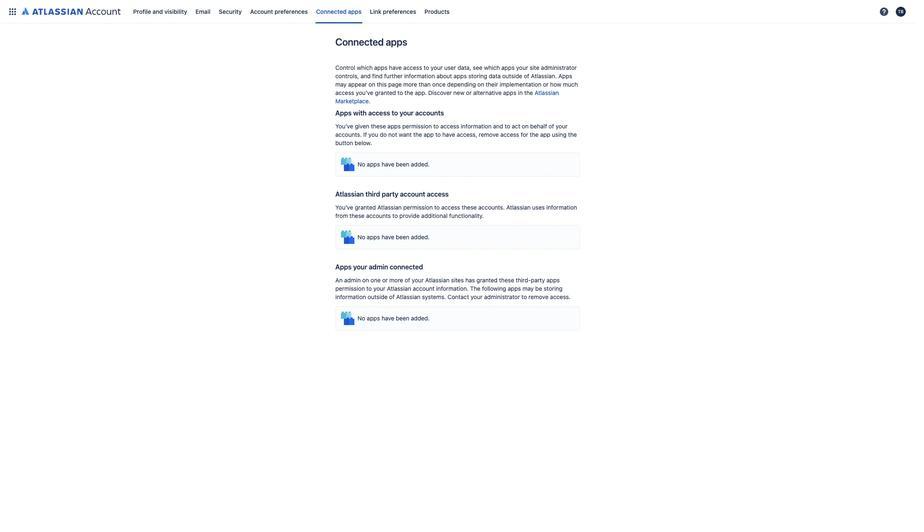 Task type: describe. For each thing, give the bounding box(es) containing it.
3 added. from the top
[[411, 315, 430, 322]]

connected apps link
[[314, 5, 364, 18]]

you
[[368, 131, 378, 138]]

access up access,
[[440, 123, 459, 130]]

apps for apps with access to your accounts
[[335, 109, 352, 117]]

switch to... image
[[8, 6, 18, 17]]

these right from
[[349, 212, 365, 219]]

of down connected
[[405, 277, 410, 284]]

products
[[425, 8, 450, 15]]

if
[[363, 131, 367, 138]]

granted inside an admin on one or more of your atlassian sites has granted these third-party apps permission to your atlassian account information. the following apps may be storing information outside of atlassian systems. contact your administrator to remove access.
[[476, 277, 498, 284]]

profile
[[133, 8, 151, 15]]

contact
[[448, 293, 469, 300]]

apps up 'apps your admin connected'
[[367, 233, 380, 241]]

party inside an admin on one or more of your atlassian sites has granted these third-party apps permission to your atlassian account information. the following apps may be storing information outside of atlassian systems. contact your administrator to remove access.
[[531, 277, 545, 284]]

sites
[[451, 277, 464, 284]]

have inside the "control which apps have access to your user data, see which apps your site administrator controls, and find further information about apps storing data outside of atlassian. apps may appear on this page more than once depending on their implementation or how much access you've granted to the app. discover new or alternative apps in the"
[[389, 64, 402, 71]]

atlassian down connected
[[387, 285, 411, 292]]

visibility
[[164, 8, 187, 15]]

atlassian left uses
[[506, 204, 531, 211]]

controls,
[[335, 72, 359, 79]]

depending
[[447, 81, 476, 88]]

to down one
[[366, 285, 372, 292]]

0 vertical spatial account
[[400, 190, 425, 198]]

banner containing profile and visibility
[[0, 0, 915, 23]]

be
[[535, 285, 542, 292]]

to up 'not'
[[392, 109, 398, 117]]

the right using
[[568, 131, 577, 138]]

access inside you've granted atlassian permission to access these accounts. atlassian uses information from these accounts to provide additional functionality.
[[441, 204, 460, 211]]

the down behalf
[[530, 131, 539, 138]]

in
[[518, 89, 523, 96]]

connected inside the manage profile menu element
[[316, 8, 346, 15]]

the right "want"
[[413, 131, 422, 138]]

permission inside an admin on one or more of your atlassian sites has granted these third-party apps permission to your atlassian account information. the following apps may be storing information outside of atlassian systems. contact your administrator to remove access.
[[335, 285, 365, 292]]

preferences for account preferences
[[275, 8, 308, 15]]

with
[[353, 109, 367, 117]]

atlassian down "atlassian third party account access"
[[377, 204, 402, 211]]

0 vertical spatial or
[[543, 81, 549, 88]]

1 vertical spatial connected
[[335, 36, 384, 48]]

to down page
[[398, 89, 403, 96]]

functionality.
[[449, 212, 484, 219]]

connected
[[390, 263, 423, 271]]

systems.
[[422, 293, 446, 300]]

one
[[371, 277, 381, 284]]

apps with access to your accounts
[[335, 109, 444, 117]]

to down the atlassian marketplace link
[[433, 123, 439, 130]]

and inside the "control which apps have access to your user data, see which apps your site administrator controls, and find further information about apps storing data outside of atlassian. apps may appear on this page more than once depending on their implementation or how much access you've granted to the app. discover new or alternative apps in the"
[[361, 72, 371, 79]]

granted inside the "control which apps have access to your user data, see which apps your site administrator controls, and find further information about apps storing data outside of atlassian. apps may appear on this page more than once depending on their implementation or how much access you've granted to the app. discover new or alternative apps in the"
[[375, 89, 396, 96]]

the
[[470, 285, 480, 292]]

to left act
[[505, 123, 510, 130]]

apps up depending
[[454, 72, 467, 79]]

1 app from the left
[[424, 131, 434, 138]]

account preferences
[[250, 8, 308, 15]]

email link
[[193, 5, 213, 18]]

data
[[489, 72, 501, 79]]

do
[[380, 131, 387, 138]]

following
[[482, 285, 506, 292]]

app.
[[415, 89, 427, 96]]

added. for your
[[411, 161, 430, 168]]

3 no apps have been added. from the top
[[358, 315, 430, 322]]

of down 'apps your admin connected'
[[389, 293, 395, 300]]

remove inside "you've given these apps permission to access information and to act on behalf of your accounts. if you do not want the app to have access, remove access for the app using the button below."
[[479, 131, 499, 138]]

apps up 'find'
[[374, 64, 387, 71]]

on inside an admin on one or more of your atlassian sites has granted these third-party apps permission to your atlassian account information. the following apps may be storing information outside of atlassian systems. contact your administrator to remove access.
[[362, 277, 369, 284]]

no for third
[[358, 233, 365, 241]]

and inside "you've given these apps permission to access information and to act on behalf of your accounts. if you do not want the app to have access, remove access for the app using the button below."
[[493, 123, 503, 130]]

want
[[399, 131, 412, 138]]

for
[[521, 131, 528, 138]]

on inside "you've given these apps permission to access information and to act on behalf of your accounts. if you do not want the app to have access, remove access for the app using the button below."
[[522, 123, 529, 130]]

to up additional on the top
[[434, 204, 440, 211]]

you've granted atlassian permission to access these accounts. atlassian uses information from these accounts to provide additional functionality.
[[335, 204, 577, 219]]

has
[[465, 277, 475, 284]]

their
[[486, 81, 498, 88]]

apps down below.
[[367, 161, 380, 168]]

account inside an admin on one or more of your atlassian sites has granted these third-party apps permission to your atlassian account information. the following apps may be storing information outside of atlassian systems. contact your administrator to remove access.
[[413, 285, 435, 292]]

profile and visibility link
[[131, 5, 190, 18]]

information inside you've granted atlassian permission to access these accounts. atlassian uses information from these accounts to provide additional functionality.
[[546, 204, 577, 211]]

from
[[335, 212, 348, 219]]

uses
[[532, 204, 545, 211]]

behalf
[[530, 123, 547, 130]]

of inside "you've given these apps permission to access information and to act on behalf of your accounts. if you do not want the app to have access, remove access for the app using the button below."
[[549, 123, 554, 130]]

once
[[432, 81, 446, 88]]

have inside "you've given these apps permission to access information and to act on behalf of your accounts. if you do not want the app to have access, remove access for the app using the button below."
[[442, 131, 455, 138]]

permission inside you've granted atlassian permission to access these accounts. atlassian uses information from these accounts to provide additional functionality.
[[403, 204, 433, 211]]

access down act
[[500, 131, 519, 138]]

apps down one
[[367, 315, 380, 322]]

using
[[552, 131, 567, 138]]

storing inside the "control which apps have access to your user data, see which apps your site administrator controls, and find further information about apps storing data outside of atlassian. apps may appear on this page more than once depending on their implementation or how much access you've granted to the app. discover new or alternative apps in the"
[[468, 72, 487, 79]]

not
[[388, 131, 397, 138]]

how
[[550, 81, 561, 88]]

no apps have been added. for access
[[358, 233, 430, 241]]

third-
[[516, 277, 531, 284]]

access down the .
[[368, 109, 390, 117]]

to left provide
[[392, 212, 398, 219]]

provide
[[399, 212, 420, 219]]

to left access,
[[435, 131, 441, 138]]

below.
[[355, 139, 372, 146]]

accounts inside you've granted atlassian permission to access these accounts. atlassian uses information from these accounts to provide additional functionality.
[[366, 212, 391, 219]]

access up additional on the top
[[427, 190, 449, 198]]

additional
[[421, 212, 448, 219]]

0 vertical spatial party
[[382, 190, 398, 198]]

on up alternative
[[477, 81, 484, 88]]

new
[[453, 89, 464, 96]]

information inside the "control which apps have access to your user data, see which apps your site administrator controls, and find further information about apps storing data outside of atlassian. apps may appear on this page more than once depending on their implementation or how much access you've granted to the app. discover new or alternative apps in the"
[[404, 72, 435, 79]]

apps left in
[[503, 89, 516, 96]]

1 horizontal spatial or
[[466, 89, 472, 96]]

account preferences link
[[248, 5, 310, 18]]

atlassian left systems.
[[396, 293, 420, 300]]

atlassian marketplace link
[[335, 89, 559, 105]]

of inside the "control which apps have access to your user data, see which apps your site administrator controls, and find further information about apps storing data outside of atlassian. apps may appear on this page more than once depending on their implementation or how much access you've granted to the app. discover new or alternative apps in the"
[[524, 72, 529, 79]]

apps up implementation
[[501, 64, 515, 71]]

you've
[[356, 89, 373, 96]]

apps up access.
[[547, 277, 560, 284]]

preferences for link preferences
[[383, 8, 416, 15]]

act
[[512, 123, 520, 130]]

access,
[[457, 131, 477, 138]]



Task type: locate. For each thing, give the bounding box(es) containing it.
may inside the "control which apps have access to your user data, see which apps your site administrator controls, and find further information about apps storing data outside of atlassian. apps may appear on this page more than once depending on their implementation or how much access you've granted to the app. discover new or alternative apps in the"
[[335, 81, 347, 88]]

apps for apps your admin connected
[[335, 263, 352, 271]]

information up access,
[[461, 123, 492, 130]]

security link
[[216, 5, 244, 18]]

account up systems.
[[413, 285, 435, 292]]

1 added. from the top
[[411, 161, 430, 168]]

permission up provide
[[403, 204, 433, 211]]

accounts. inside "you've given these apps permission to access information and to act on behalf of your accounts. if you do not want the app to have access, remove access for the app using the button below."
[[335, 131, 362, 138]]

the right in
[[524, 89, 533, 96]]

1 vertical spatial outside
[[368, 293, 388, 300]]

may down third- at bottom
[[523, 285, 534, 292]]

and inside the manage profile menu element
[[153, 8, 163, 15]]

0 vertical spatial may
[[335, 81, 347, 88]]

2 which from the left
[[484, 64, 500, 71]]

account image
[[896, 6, 906, 17]]

1 horizontal spatial app
[[540, 131, 550, 138]]

2 no apps have been added. from the top
[[358, 233, 430, 241]]

0 vertical spatial you've
[[335, 123, 353, 130]]

2 horizontal spatial and
[[493, 123, 503, 130]]

control
[[335, 64, 355, 71]]

an admin on one or more of your atlassian sites has granted these third-party apps permission to your atlassian account information. the following apps may be storing information outside of atlassian systems. contact your administrator to remove access.
[[335, 277, 571, 300]]

0 vertical spatial remove
[[479, 131, 499, 138]]

2 vertical spatial and
[[493, 123, 503, 130]]

help image
[[879, 6, 889, 17]]

the
[[405, 89, 413, 96], [524, 89, 533, 96], [413, 131, 422, 138], [530, 131, 539, 138], [568, 131, 577, 138]]

or right new
[[466, 89, 472, 96]]

atlassian up from
[[335, 190, 364, 198]]

access up than
[[403, 64, 422, 71]]

permission inside "you've given these apps permission to access information and to act on behalf of your accounts. if you do not want the app to have access, remove access for the app using the button below."
[[402, 123, 432, 130]]

you've given these apps permission to access information and to act on behalf of your accounts. if you do not want the app to have access, remove access for the app using the button below.
[[335, 123, 577, 146]]

this
[[377, 81, 387, 88]]

more inside an admin on one or more of your atlassian sites has granted these third-party apps permission to your atlassian account information. the following apps may be storing information outside of atlassian systems. contact your administrator to remove access.
[[389, 277, 403, 284]]

your
[[431, 64, 443, 71], [516, 64, 528, 71], [400, 109, 414, 117], [556, 123, 568, 130], [353, 263, 367, 271], [412, 277, 424, 284], [373, 285, 385, 292], [471, 293, 483, 300]]

2 vertical spatial granted
[[476, 277, 498, 284]]

these inside an admin on one or more of your atlassian sites has granted these third-party apps permission to your atlassian account information. the following apps may be storing information outside of atlassian systems. contact your administrator to remove access.
[[499, 277, 514, 284]]

administrator inside an admin on one or more of your atlassian sites has granted these third-party apps permission to your atlassian account information. the following apps may be storing information outside of atlassian systems. contact your administrator to remove access.
[[484, 293, 520, 300]]

information down an
[[335, 293, 366, 300]]

user
[[444, 64, 456, 71]]

1 horizontal spatial and
[[361, 72, 371, 79]]

preferences right account on the left of page
[[275, 8, 308, 15]]

may
[[335, 81, 347, 88], [523, 285, 534, 292]]

apps inside the manage profile menu element
[[348, 8, 362, 15]]

2 vertical spatial permission
[[335, 285, 365, 292]]

0 vertical spatial added.
[[411, 161, 430, 168]]

data,
[[458, 64, 471, 71]]

1 preferences from the left
[[275, 8, 308, 15]]

1 horizontal spatial outside
[[502, 72, 522, 79]]

access.
[[550, 293, 571, 300]]

account
[[250, 8, 273, 15]]

0 horizontal spatial which
[[357, 64, 373, 71]]

1 been from the top
[[396, 161, 409, 168]]

apps up much
[[558, 72, 572, 79]]

0 vertical spatial storing
[[468, 72, 487, 79]]

1 vertical spatial party
[[531, 277, 545, 284]]

profile and visibility
[[133, 8, 187, 15]]

1 vertical spatial admin
[[344, 277, 361, 284]]

atlassian marketplace
[[335, 89, 559, 105]]

information right uses
[[546, 204, 577, 211]]

apps
[[348, 8, 362, 15], [386, 36, 407, 48], [374, 64, 387, 71], [501, 64, 515, 71], [454, 72, 467, 79], [503, 89, 516, 96], [387, 123, 401, 130], [367, 161, 380, 168], [367, 233, 380, 241], [547, 277, 560, 284], [508, 285, 521, 292], [367, 315, 380, 322]]

accounts. up functionality. at the top
[[478, 204, 505, 211]]

manage profile menu element
[[5, 0, 877, 23]]

0 vertical spatial granted
[[375, 89, 396, 96]]

and left act
[[493, 123, 503, 130]]

you've inside "you've given these apps permission to access information and to act on behalf of your accounts. if you do not want the app to have access, remove access for the app using the button below."
[[335, 123, 353, 130]]

1 vertical spatial storing
[[544, 285, 563, 292]]

1 horizontal spatial more
[[403, 81, 417, 88]]

and right profile
[[153, 8, 163, 15]]

1 vertical spatial connected apps
[[335, 36, 407, 48]]

on
[[369, 81, 375, 88], [477, 81, 484, 88], [522, 123, 529, 130], [362, 277, 369, 284]]

connected apps
[[316, 8, 362, 15], [335, 36, 407, 48]]

apps inside the "control which apps have access to your user data, see which apps your site administrator controls, and find further information about apps storing data outside of atlassian. apps may appear on this page more than once depending on their implementation or how much access you've granted to the app. discover new or alternative apps in the"
[[558, 72, 572, 79]]

apps inside "you've given these apps permission to access information and to act on behalf of your accounts. if you do not want the app to have access, remove access for the app using the button below."
[[387, 123, 401, 130]]

been for access
[[396, 233, 409, 241]]

the left app. on the left top of page
[[405, 89, 413, 96]]

0 vertical spatial no
[[358, 161, 365, 168]]

you've
[[335, 123, 353, 130], [335, 204, 353, 211]]

remove inside an admin on one or more of your atlassian sites has granted these third-party apps permission to your atlassian account information. the following apps may be storing information outside of atlassian systems. contact your administrator to remove access.
[[528, 293, 548, 300]]

1 no from the top
[[358, 161, 365, 168]]

0 vertical spatial no apps have been added.
[[358, 161, 430, 168]]

email
[[195, 8, 210, 15]]

2 been from the top
[[396, 233, 409, 241]]

1 vertical spatial may
[[523, 285, 534, 292]]

atlassian.
[[531, 72, 557, 79]]

0 horizontal spatial outside
[[368, 293, 388, 300]]

1 vertical spatial no apps have been added.
[[358, 233, 430, 241]]

been
[[396, 161, 409, 168], [396, 233, 409, 241], [396, 315, 409, 322]]

app down behalf
[[540, 131, 550, 138]]

of up using
[[549, 123, 554, 130]]

granted
[[375, 89, 396, 96], [355, 204, 376, 211], [476, 277, 498, 284]]

your inside "you've given these apps permission to access information and to act on behalf of your accounts. if you do not want the app to have access, remove access for the app using the button below."
[[556, 123, 568, 130]]

account
[[400, 190, 425, 198], [413, 285, 435, 292]]

outside up implementation
[[502, 72, 522, 79]]

0 vertical spatial admin
[[369, 263, 388, 271]]

permission
[[402, 123, 432, 130], [403, 204, 433, 211], [335, 285, 365, 292]]

0 vertical spatial accounts.
[[335, 131, 362, 138]]

granted inside you've granted atlassian permission to access these accounts. atlassian uses information from these accounts to provide additional functionality.
[[355, 204, 376, 211]]

outside down one
[[368, 293, 388, 300]]

atlassian
[[535, 89, 559, 96], [335, 190, 364, 198], [377, 204, 402, 211], [506, 204, 531, 211], [425, 277, 449, 284], [387, 285, 411, 292], [396, 293, 420, 300]]

or inside an admin on one or more of your atlassian sites has granted these third-party apps permission to your atlassian account information. the following apps may be storing information outside of atlassian systems. contact your administrator to remove access.
[[382, 277, 388, 284]]

you've inside you've granted atlassian permission to access these accounts. atlassian uses information from these accounts to provide additional functionality.
[[335, 204, 353, 211]]

which up 'find'
[[357, 64, 373, 71]]

information inside an admin on one or more of your atlassian sites has granted these third-party apps permission to your atlassian account information. the following apps may be storing information outside of atlassian systems. contact your administrator to remove access.
[[335, 293, 366, 300]]

may inside an admin on one or more of your atlassian sites has granted these third-party apps permission to your atlassian account information. the following apps may be storing information outside of atlassian systems. contact your administrator to remove access.
[[523, 285, 534, 292]]

no
[[358, 161, 365, 168], [358, 233, 365, 241], [358, 315, 365, 322]]

remove
[[479, 131, 499, 138], [528, 293, 548, 300]]

you've for atlassian
[[335, 204, 353, 211]]

see
[[473, 64, 482, 71]]

which
[[357, 64, 373, 71], [484, 64, 500, 71]]

1 vertical spatial accounts.
[[478, 204, 505, 211]]

access up functionality. at the top
[[441, 204, 460, 211]]

1 vertical spatial or
[[466, 89, 472, 96]]

you've up from
[[335, 204, 353, 211]]

preferences
[[275, 8, 308, 15], [383, 8, 416, 15]]

atlassian up systems.
[[425, 277, 449, 284]]

information.
[[436, 285, 468, 292]]

1 horizontal spatial admin
[[369, 263, 388, 271]]

atlassian down how
[[535, 89, 559, 96]]

0 vertical spatial connected
[[316, 8, 346, 15]]

0 horizontal spatial or
[[382, 277, 388, 284]]

2 vertical spatial no
[[358, 315, 365, 322]]

0 horizontal spatial storing
[[468, 72, 487, 79]]

products link
[[422, 5, 452, 18]]

link
[[370, 8, 381, 15]]

information inside "you've given these apps permission to access information and to act on behalf of your accounts. if you do not want the app to have access, remove access for the app using the button below."
[[461, 123, 492, 130]]

1 vertical spatial permission
[[403, 204, 433, 211]]

on left this
[[369, 81, 375, 88]]

app right "want"
[[424, 131, 434, 138]]

0 vertical spatial administrator
[[541, 64, 577, 71]]

given
[[355, 123, 369, 130]]

2 vertical spatial apps
[[335, 263, 352, 271]]

1 vertical spatial added.
[[411, 233, 430, 241]]

2 no from the top
[[358, 233, 365, 241]]

.
[[369, 97, 370, 105]]

apps down link preferences link
[[386, 36, 407, 48]]

no for with
[[358, 161, 365, 168]]

administrator
[[541, 64, 577, 71], [484, 293, 520, 300]]

2 vertical spatial or
[[382, 277, 388, 284]]

administrator inside the "control which apps have access to your user data, see which apps your site administrator controls, and find further information about apps storing data outside of atlassian. apps may appear on this page more than once depending on their implementation or how much access you've granted to the app. discover new or alternative apps in the"
[[541, 64, 577, 71]]

more
[[403, 81, 417, 88], [389, 277, 403, 284]]

information
[[404, 72, 435, 79], [461, 123, 492, 130], [546, 204, 577, 211], [335, 293, 366, 300]]

further
[[384, 72, 403, 79]]

banner
[[0, 0, 915, 23]]

1 vertical spatial accounts
[[366, 212, 391, 219]]

than
[[419, 81, 431, 88]]

2 app from the left
[[540, 131, 550, 138]]

1 vertical spatial account
[[413, 285, 435, 292]]

added. for access
[[411, 233, 430, 241]]

marketplace
[[335, 97, 369, 105]]

admin up one
[[369, 263, 388, 271]]

access up marketplace
[[335, 89, 354, 96]]

0 vertical spatial permission
[[402, 123, 432, 130]]

2 horizontal spatial or
[[543, 81, 549, 88]]

apps up 'not'
[[387, 123, 401, 130]]

or right one
[[382, 277, 388, 284]]

accounts. up "button"
[[335, 131, 362, 138]]

remove down be in the right bottom of the page
[[528, 293, 548, 300]]

0 vertical spatial connected apps
[[316, 8, 362, 15]]

granted up following
[[476, 277, 498, 284]]

connected apps inside connected apps link
[[316, 8, 362, 15]]

these inside "you've given these apps permission to access information and to act on behalf of your accounts. if you do not want the app to have access, remove access for the app using the button below."
[[371, 123, 386, 130]]

1 vertical spatial and
[[361, 72, 371, 79]]

account up provide
[[400, 190, 425, 198]]

1 vertical spatial been
[[396, 233, 409, 241]]

apps up an
[[335, 263, 352, 271]]

or down atlassian.
[[543, 81, 549, 88]]

0 horizontal spatial accounts
[[366, 212, 391, 219]]

storing down see
[[468, 72, 487, 79]]

apps down third- at bottom
[[508, 285, 521, 292]]

granted down third
[[355, 204, 376, 211]]

2 preferences from the left
[[383, 8, 416, 15]]

0 horizontal spatial party
[[382, 190, 398, 198]]

1 horizontal spatial administrator
[[541, 64, 577, 71]]

discover
[[428, 89, 452, 96]]

1 horizontal spatial storing
[[544, 285, 563, 292]]

and up appear
[[361, 72, 371, 79]]

these up following
[[499, 277, 514, 284]]

you've up "button"
[[335, 123, 353, 130]]

control which apps have access to your user data, see which apps your site administrator controls, and find further information about apps storing data outside of atlassian. apps may appear on this page more than once depending on their implementation or how much access you've granted to the app. discover new or alternative apps in the
[[335, 64, 578, 96]]

accounts. inside you've granted atlassian permission to access these accounts. atlassian uses information from these accounts to provide additional functionality.
[[478, 204, 505, 211]]

outside inside the "control which apps have access to your user data, see which apps your site administrator controls, and find further information about apps storing data outside of atlassian. apps may appear on this page more than once depending on their implementation or how much access you've granted to the app. discover new or alternative apps in the"
[[502, 72, 522, 79]]

which up data
[[484, 64, 500, 71]]

connected
[[316, 8, 346, 15], [335, 36, 384, 48]]

party right third
[[382, 190, 398, 198]]

of
[[524, 72, 529, 79], [549, 123, 554, 130], [405, 277, 410, 284], [389, 293, 395, 300]]

remove right access,
[[479, 131, 499, 138]]

1 horizontal spatial may
[[523, 285, 534, 292]]

2 vertical spatial added.
[[411, 315, 430, 322]]

1 horizontal spatial which
[[484, 64, 500, 71]]

0 horizontal spatial preferences
[[275, 8, 308, 15]]

1 vertical spatial no
[[358, 233, 365, 241]]

0 vertical spatial outside
[[502, 72, 522, 79]]

page
[[388, 81, 402, 88]]

third
[[365, 190, 380, 198]]

0 vertical spatial more
[[403, 81, 417, 88]]

0 horizontal spatial and
[[153, 8, 163, 15]]

0 vertical spatial and
[[153, 8, 163, 15]]

appear
[[348, 81, 367, 88]]

0 horizontal spatial remove
[[479, 131, 499, 138]]

2 added. from the top
[[411, 233, 430, 241]]

outside
[[502, 72, 522, 79], [368, 293, 388, 300]]

1 horizontal spatial preferences
[[383, 8, 416, 15]]

security
[[219, 8, 242, 15]]

added. down systems.
[[411, 315, 430, 322]]

0 horizontal spatial more
[[389, 277, 403, 284]]

permission down an
[[335, 285, 365, 292]]

apps your admin connected
[[335, 263, 423, 271]]

2 vertical spatial been
[[396, 315, 409, 322]]

accounts down app. on the left top of page
[[415, 109, 444, 117]]

permission up "want"
[[402, 123, 432, 130]]

apps
[[558, 72, 572, 79], [335, 109, 352, 117], [335, 263, 352, 271]]

0 vertical spatial been
[[396, 161, 409, 168]]

1 vertical spatial granted
[[355, 204, 376, 211]]

much
[[563, 81, 578, 88]]

0 horizontal spatial administrator
[[484, 293, 520, 300]]

on left one
[[362, 277, 369, 284]]

0 vertical spatial apps
[[558, 72, 572, 79]]

preferences right link
[[383, 8, 416, 15]]

apps left link
[[348, 8, 362, 15]]

0 horizontal spatial admin
[[344, 277, 361, 284]]

1 horizontal spatial accounts.
[[478, 204, 505, 211]]

outside inside an admin on one or more of your atlassian sites has granted these third-party apps permission to your atlassian account information. the following apps may be storing information outside of atlassian systems. contact your administrator to remove access.
[[368, 293, 388, 300]]

admin right an
[[344, 277, 361, 284]]

accounts down third
[[366, 212, 391, 219]]

accounts
[[415, 109, 444, 117], [366, 212, 391, 219]]

storing up access.
[[544, 285, 563, 292]]

1 vertical spatial apps
[[335, 109, 352, 117]]

you've for apps
[[335, 123, 353, 130]]

these up functionality. at the top
[[462, 204, 477, 211]]

1 vertical spatial more
[[389, 277, 403, 284]]

been for your
[[396, 161, 409, 168]]

admin
[[369, 263, 388, 271], [344, 277, 361, 284]]

to down third- at bottom
[[521, 293, 527, 300]]

0 horizontal spatial accounts.
[[335, 131, 362, 138]]

find
[[372, 72, 383, 79]]

have for account
[[382, 233, 394, 241]]

1 vertical spatial remove
[[528, 293, 548, 300]]

to up than
[[424, 64, 429, 71]]

alternative
[[473, 89, 502, 96]]

more inside the "control which apps have access to your user data, see which apps your site administrator controls, and find further information about apps storing data outside of atlassian. apps may appear on this page more than once depending on their implementation or how much access you've granted to the app. discover new or alternative apps in the"
[[403, 81, 417, 88]]

added. down provide
[[411, 233, 430, 241]]

3 no from the top
[[358, 315, 365, 322]]

implementation
[[500, 81, 541, 88]]

1 no apps have been added. from the top
[[358, 161, 430, 168]]

1 vertical spatial administrator
[[484, 293, 520, 300]]

atlassian third party account access
[[335, 190, 449, 198]]

connected apps down link
[[335, 36, 407, 48]]

site
[[530, 64, 539, 71]]

have
[[389, 64, 402, 71], [442, 131, 455, 138], [382, 161, 394, 168], [382, 233, 394, 241], [382, 315, 394, 322]]

party up be in the right bottom of the page
[[531, 277, 545, 284]]

admin inside an admin on one or more of your atlassian sites has granted these third-party apps permission to your atlassian account information. the following apps may be storing information outside of atlassian systems. contact your administrator to remove access.
[[344, 277, 361, 284]]

on up the for
[[522, 123, 529, 130]]

administrator up how
[[541, 64, 577, 71]]

1 horizontal spatial accounts
[[415, 109, 444, 117]]

3 been from the top
[[396, 315, 409, 322]]

no for your
[[358, 315, 365, 322]]

more down connected
[[389, 277, 403, 284]]

have for to
[[382, 161, 394, 168]]

0 horizontal spatial app
[[424, 131, 434, 138]]

of up implementation
[[524, 72, 529, 79]]

1 you've from the top
[[335, 123, 353, 130]]

have for connected
[[382, 315, 394, 322]]

about
[[436, 72, 452, 79]]

2 vertical spatial no apps have been added.
[[358, 315, 430, 322]]

0 horizontal spatial may
[[335, 81, 347, 88]]

link preferences link
[[367, 5, 419, 18]]

administrator down following
[[484, 293, 520, 300]]

app
[[424, 131, 434, 138], [540, 131, 550, 138]]

an
[[335, 277, 343, 284]]

1 which from the left
[[357, 64, 373, 71]]

more up app. on the left top of page
[[403, 81, 417, 88]]

2 you've from the top
[[335, 204, 353, 211]]

access
[[403, 64, 422, 71], [335, 89, 354, 96], [368, 109, 390, 117], [440, 123, 459, 130], [500, 131, 519, 138], [427, 190, 449, 198], [441, 204, 460, 211]]

information up than
[[404, 72, 435, 79]]

storing inside an admin on one or more of your atlassian sites has granted these third-party apps permission to your atlassian account information. the following apps may be storing information outside of atlassian systems. contact your administrator to remove access.
[[544, 285, 563, 292]]

no apps have been added. for your
[[358, 161, 430, 168]]

granted down this
[[375, 89, 396, 96]]

button
[[335, 139, 353, 146]]

1 vertical spatial you've
[[335, 204, 353, 211]]

link preferences
[[370, 8, 416, 15]]

apps down marketplace
[[335, 109, 352, 117]]

0 vertical spatial accounts
[[415, 109, 444, 117]]

no apps have been added.
[[358, 161, 430, 168], [358, 233, 430, 241], [358, 315, 430, 322]]

1 horizontal spatial remove
[[528, 293, 548, 300]]

1 horizontal spatial party
[[531, 277, 545, 284]]

atlassian inside atlassian marketplace
[[535, 89, 559, 96]]



Task type: vqa. For each thing, say whether or not it's contained in the screenshot.


